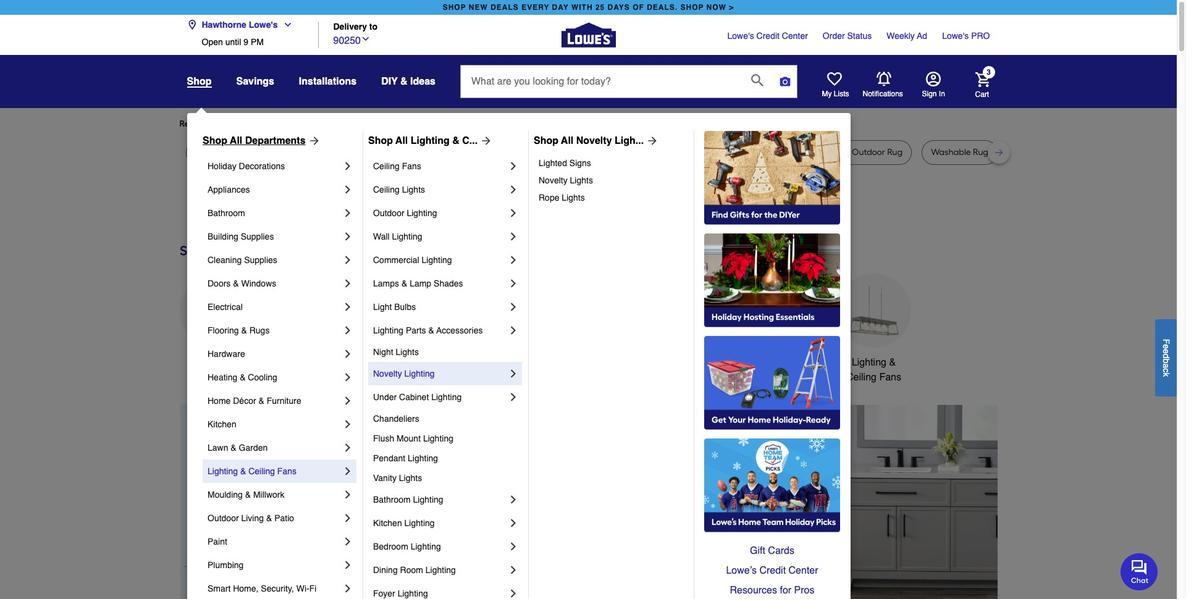 Task type: locate. For each thing, give the bounding box(es) containing it.
1 horizontal spatial smart
[[752, 357, 779, 368]]

wall lighting link
[[373, 225, 507, 248]]

1 vertical spatial novelty
[[539, 175, 568, 185]]

1 vertical spatial appliances
[[192, 357, 241, 368]]

lights inside vanity lights link
[[399, 473, 422, 483]]

2 you from the left
[[402, 119, 416, 129]]

chevron right image
[[342, 160, 354, 172], [507, 184, 520, 196], [507, 207, 520, 219], [507, 230, 520, 243], [342, 254, 354, 266], [342, 277, 354, 290], [507, 277, 520, 290], [342, 301, 354, 313], [507, 301, 520, 313], [342, 324, 354, 337], [507, 368, 520, 380], [342, 371, 354, 384], [342, 418, 354, 431], [342, 465, 354, 478], [342, 489, 354, 501], [342, 512, 354, 525], [342, 559, 354, 572], [342, 583, 354, 595]]

lighting inside 'link'
[[408, 454, 438, 463]]

lights inside rope lights link
[[562, 193, 585, 203]]

arrow right image
[[306, 135, 320, 147], [478, 135, 493, 147], [975, 513, 987, 525]]

rug
[[195, 147, 210, 158], [254, 147, 270, 158], [272, 147, 287, 158], [336, 147, 352, 158], [571, 147, 586, 158], [674, 147, 690, 158], [781, 147, 796, 158], [887, 147, 903, 158], [973, 147, 989, 158]]

1 vertical spatial center
[[789, 565, 818, 577]]

center left order
[[782, 31, 808, 41]]

1 horizontal spatial shop
[[368, 135, 393, 146]]

chevron right image for doors & windows
[[342, 277, 354, 290]]

0 vertical spatial kitchen
[[463, 357, 496, 368]]

paint
[[208, 537, 227, 547]]

1 vertical spatial credit
[[760, 565, 786, 577]]

2 washable from the left
[[931, 147, 971, 158]]

0 vertical spatial decorations
[[239, 161, 285, 171]]

1 horizontal spatial and
[[636, 147, 652, 158]]

you left the more
[[292, 119, 306, 129]]

0 horizontal spatial area
[[316, 147, 334, 158]]

1 horizontal spatial fans
[[402, 161, 421, 171]]

0 horizontal spatial bathroom
[[208, 208, 245, 218]]

fans inside lighting & ceiling fans link
[[277, 467, 297, 476]]

lights down signs
[[570, 175, 593, 185]]

fans inside ceiling fans 'link'
[[402, 161, 421, 171]]

departments
[[245, 135, 306, 146]]

rug down the more
[[336, 147, 352, 158]]

cards
[[768, 546, 795, 557]]

wi-
[[296, 584, 309, 594]]

allen
[[491, 147, 510, 158], [615, 147, 634, 158]]

weekly ad link
[[887, 30, 928, 42]]

chevron right image for appliances
[[342, 184, 354, 196]]

building supplies
[[208, 232, 274, 242]]

0 horizontal spatial shop
[[443, 3, 466, 12]]

searches
[[241, 119, 277, 129]]

arrow right image inside shop all lighting & c... link
[[478, 135, 493, 147]]

0 horizontal spatial you
[[292, 119, 306, 129]]

novelty lighting link
[[373, 362, 507, 386]]

6 rug from the left
[[674, 147, 690, 158]]

outdoor inside "link"
[[373, 208, 404, 218]]

2 allen from the left
[[615, 147, 634, 158]]

0 vertical spatial outdoor
[[373, 208, 404, 218]]

for left pros
[[780, 585, 792, 596]]

1 horizontal spatial home
[[781, 357, 808, 368]]

you up "shop all lighting & c..."
[[402, 119, 416, 129]]

foyer lighting link
[[373, 582, 507, 599]]

supplies up windows on the left top of the page
[[244, 255, 277, 265]]

appliances inside appliances link
[[208, 185, 250, 195]]

vanity lights
[[373, 473, 422, 483]]

lights for vanity lights
[[399, 473, 422, 483]]

roth up the novelty lights link
[[654, 147, 672, 158]]

1 horizontal spatial area
[[550, 147, 569, 158]]

weekly ad
[[887, 31, 928, 41]]

1 horizontal spatial kitchen
[[373, 518, 402, 528]]

1 vertical spatial kitchen
[[208, 420, 236, 429]]

0 horizontal spatial all
[[230, 135, 242, 146]]

supplies
[[241, 232, 274, 242], [244, 255, 277, 265]]

pm
[[251, 37, 264, 47]]

lowe's left the pro
[[942, 31, 969, 41]]

lowe's home improvement logo image
[[561, 8, 616, 62]]

resources
[[730, 585, 777, 596]]

1 horizontal spatial outdoor
[[373, 208, 404, 218]]

lighting & ceiling fans link
[[208, 460, 342, 483]]

0 vertical spatial novelty
[[576, 135, 612, 146]]

2 horizontal spatial fans
[[880, 372, 902, 383]]

0 horizontal spatial and
[[512, 147, 528, 158]]

ceiling inside lighting & ceiling fans button
[[847, 372, 877, 383]]

f e e d b a c k button
[[1155, 319, 1177, 396]]

chevron right image for foyer lighting
[[507, 588, 520, 599]]

1 all from the left
[[230, 135, 242, 146]]

hardware
[[208, 349, 245, 359]]

credit inside the lowe's credit center link
[[757, 31, 780, 41]]

0 horizontal spatial lowe's
[[249, 20, 278, 30]]

1 horizontal spatial all
[[396, 135, 408, 146]]

0 horizontal spatial roth
[[530, 147, 548, 158]]

rugs
[[249, 326, 270, 336]]

1 e from the top
[[1162, 344, 1172, 349]]

1 horizontal spatial you
[[402, 119, 416, 129]]

center up pros
[[789, 565, 818, 577]]

lights inside night lights link
[[396, 347, 419, 357]]

lowe's wishes you and your family a happy hanukkah. image
[[180, 197, 998, 228]]

lights inside the ceiling lights link
[[402, 185, 425, 195]]

credit up resources for pros link
[[760, 565, 786, 577]]

chevron right image for wall lighting
[[507, 230, 520, 243]]

commercial lighting link
[[373, 248, 507, 272]]

2 vertical spatial fans
[[277, 467, 297, 476]]

home inside button
[[781, 357, 808, 368]]

25
[[596, 3, 605, 12]]

25 days of deals. don't miss deals every day. same-day delivery on in-stock orders placed by 2 p m. image
[[180, 405, 379, 599]]

chevron right image for ceiling fans
[[507, 160, 520, 172]]

outdoor lighting
[[373, 208, 437, 218]]

smart inside button
[[752, 357, 779, 368]]

lights down pendant lighting
[[399, 473, 422, 483]]

furniture
[[267, 396, 301, 406]]

lights up novelty lighting
[[396, 347, 419, 357]]

2 all from the left
[[396, 135, 408, 146]]

3 rug from the left
[[272, 147, 287, 158]]

up to 40 percent off select vanities. plus, get free local delivery on select vanities. image
[[485, 405, 1084, 599]]

outdoor up "wall"
[[373, 208, 404, 218]]

outdoor down moulding
[[208, 513, 239, 523]]

1 horizontal spatial roth
[[654, 147, 672, 158]]

vanity
[[373, 473, 397, 483]]

delivery
[[333, 22, 367, 32]]

0 horizontal spatial smart
[[208, 584, 231, 594]]

all down recommended searches for you
[[230, 135, 242, 146]]

lights down novelty lights
[[562, 193, 585, 203]]

bulbs
[[394, 302, 416, 312]]

2 rug from the left
[[254, 147, 270, 158]]

doors & windows
[[208, 279, 276, 289]]

2 shop from the left
[[368, 135, 393, 146]]

heating
[[208, 373, 237, 382]]

0 vertical spatial home
[[781, 357, 808, 368]]

shop new deals every day with 25 days of deals. shop now > link
[[440, 0, 737, 15]]

0 horizontal spatial outdoor
[[208, 513, 239, 523]]

5 rug from the left
[[571, 147, 586, 158]]

moulding & millwork link
[[208, 483, 342, 507]]

1 vertical spatial fans
[[880, 372, 902, 383]]

0 horizontal spatial fans
[[277, 467, 297, 476]]

0 vertical spatial bathroom
[[208, 208, 245, 218]]

for
[[279, 119, 290, 129], [389, 119, 400, 129], [780, 585, 792, 596]]

chevron right image for lamps & lamp shades
[[507, 277, 520, 290]]

0 horizontal spatial for
[[279, 119, 290, 129]]

faucets
[[499, 357, 534, 368]]

shop all departments
[[203, 135, 306, 146]]

1 vertical spatial supplies
[[244, 255, 277, 265]]

chevron right image for bathroom lighting
[[507, 494, 520, 506]]

credit inside lowe's credit center link
[[760, 565, 786, 577]]

0 horizontal spatial home
[[208, 396, 231, 406]]

rug up signs
[[571, 147, 586, 158]]

1 horizontal spatial allen
[[615, 147, 634, 158]]

night lights
[[373, 347, 419, 357]]

moulding
[[208, 490, 243, 500]]

all up lighted signs
[[561, 135, 574, 146]]

shop up allen and roth area rug
[[534, 135, 559, 146]]

1 horizontal spatial for
[[389, 119, 400, 129]]

with
[[572, 3, 593, 12]]

flush
[[373, 434, 394, 444]]

allen down the ligh...
[[615, 147, 634, 158]]

lights for novelty lights
[[570, 175, 593, 185]]

None search field
[[460, 65, 798, 110]]

shop left now
[[681, 3, 704, 12]]

0 vertical spatial supplies
[[241, 232, 274, 242]]

lights for rope lights
[[562, 193, 585, 203]]

rug left the indoor
[[781, 147, 796, 158]]

0 vertical spatial lighting & ceiling fans
[[847, 357, 902, 383]]

2 horizontal spatial kitchen
[[463, 357, 496, 368]]

1 horizontal spatial lowe's
[[728, 31, 754, 41]]

b
[[1162, 358, 1172, 363]]

2 and from the left
[[636, 147, 652, 158]]

1 roth from the left
[[530, 147, 548, 158]]

you for recommended searches for you
[[292, 119, 306, 129]]

1 shop from the left
[[203, 135, 227, 146]]

my lists
[[822, 90, 849, 98]]

rope lights
[[539, 193, 585, 203]]

allen and roth area rug
[[491, 147, 586, 158]]

novelty for lighting
[[373, 369, 402, 379]]

novelty down christmas
[[373, 369, 402, 379]]

lights up the outdoor lighting
[[402, 185, 425, 195]]

savings button
[[236, 70, 274, 93]]

1 vertical spatial bathroom
[[665, 357, 708, 368]]

2 horizontal spatial area
[[760, 147, 779, 158]]

0 horizontal spatial shop
[[203, 135, 227, 146]]

shop up '5x8'
[[203, 135, 227, 146]]

0 vertical spatial center
[[782, 31, 808, 41]]

decorations down christmas
[[378, 372, 431, 383]]

shop inside "link"
[[203, 135, 227, 146]]

lowe's up "pm"
[[249, 20, 278, 30]]

kitchen inside button
[[463, 357, 496, 368]]

1 washable from the left
[[718, 147, 758, 158]]

lights for ceiling lights
[[402, 185, 425, 195]]

chevron right image
[[507, 160, 520, 172], [342, 184, 354, 196], [342, 207, 354, 219], [342, 230, 354, 243], [507, 254, 520, 266], [507, 324, 520, 337], [342, 348, 354, 360], [507, 391, 520, 403], [342, 395, 354, 407], [342, 442, 354, 454], [507, 494, 520, 506], [507, 517, 520, 530], [342, 536, 354, 548], [507, 541, 520, 553], [507, 564, 520, 577], [507, 588, 520, 599]]

kitchen lighting link
[[373, 512, 507, 535]]

chevron right image for commercial lighting
[[507, 254, 520, 266]]

0 vertical spatial credit
[[757, 31, 780, 41]]

chevron right image for moulding & millwork
[[342, 489, 354, 501]]

all
[[230, 135, 242, 146], [396, 135, 408, 146], [561, 135, 574, 146]]

0 horizontal spatial kitchen
[[208, 420, 236, 429]]

rug down shop all departments
[[254, 147, 270, 158]]

2 vertical spatial kitchen
[[373, 518, 402, 528]]

chevron right image for outdoor living & patio
[[342, 512, 354, 525]]

2 roth from the left
[[654, 147, 672, 158]]

recommended
[[180, 119, 239, 129]]

chevron right image for ceiling lights
[[507, 184, 520, 196]]

rug right arrow right icon
[[674, 147, 690, 158]]

e up d
[[1162, 344, 1172, 349]]

credit up search image
[[757, 31, 780, 41]]

0 vertical spatial smart
[[752, 357, 779, 368]]

area rug
[[316, 147, 352, 158]]

smart home
[[752, 357, 808, 368]]

0 horizontal spatial novelty
[[373, 369, 402, 379]]

1 horizontal spatial shop
[[681, 3, 704, 12]]

0 vertical spatial fans
[[402, 161, 421, 171]]

novelty down lighted
[[539, 175, 568, 185]]

hawthorne lowe's button
[[187, 12, 298, 37]]

kitchen faucets
[[463, 357, 534, 368]]

lowe's down >
[[728, 31, 754, 41]]

arrow right image for shop all lighting & c...
[[478, 135, 493, 147]]

chevron right image for novelty lighting
[[507, 368, 520, 380]]

1 vertical spatial outdoor
[[208, 513, 239, 523]]

0 horizontal spatial lighting & ceiling fans
[[208, 467, 297, 476]]

chevron right image for light bulbs
[[507, 301, 520, 313]]

lighting & ceiling fans inside button
[[847, 357, 902, 383]]

lighted signs
[[539, 158, 591, 168]]

allen right the desk
[[491, 147, 510, 158]]

roth up lighted
[[530, 147, 548, 158]]

center for lowe's credit center
[[789, 565, 818, 577]]

50 percent off all artificial christmas trees, holiday lights and more. image
[[0, 405, 485, 599]]

kitchen left faucets
[[463, 357, 496, 368]]

ideas
[[410, 76, 436, 87]]

furniture
[[380, 147, 415, 158]]

0 horizontal spatial washable
[[718, 147, 758, 158]]

0 horizontal spatial decorations
[[239, 161, 285, 171]]

shop left new
[[443, 3, 466, 12]]

center
[[782, 31, 808, 41], [789, 565, 818, 577]]

location image
[[187, 20, 197, 30]]

1 vertical spatial smart
[[208, 584, 231, 594]]

decorations down rug rug
[[239, 161, 285, 171]]

doors & windows link
[[208, 272, 342, 295]]

1 you from the left
[[292, 119, 306, 129]]

arrow right image inside shop all departments "link"
[[306, 135, 320, 147]]

ceiling inside lighting & ceiling fans link
[[248, 467, 275, 476]]

1 horizontal spatial bathroom
[[373, 495, 411, 505]]

lowe's inside button
[[249, 20, 278, 30]]

ceiling fans link
[[373, 154, 507, 178]]

2 horizontal spatial all
[[561, 135, 574, 146]]

appliances up heating
[[192, 357, 241, 368]]

lights inside the novelty lights link
[[570, 175, 593, 185]]

building
[[208, 232, 238, 242]]

rug right outdoor
[[887, 147, 903, 158]]

my
[[822, 90, 832, 98]]

kitchen up lawn
[[208, 420, 236, 429]]

all inside "link"
[[230, 135, 242, 146]]

kitchen up bedroom on the bottom of the page
[[373, 518, 402, 528]]

for up departments
[[279, 119, 290, 129]]

1 horizontal spatial decorations
[[378, 372, 431, 383]]

3 shop from the left
[[534, 135, 559, 146]]

2 horizontal spatial shop
[[534, 135, 559, 146]]

9
[[244, 37, 248, 47]]

for up the furniture
[[389, 119, 400, 129]]

all up the furniture
[[396, 135, 408, 146]]

decorations
[[239, 161, 285, 171], [378, 372, 431, 383]]

2 area from the left
[[550, 147, 569, 158]]

1 horizontal spatial novelty
[[539, 175, 568, 185]]

rug rug
[[254, 147, 287, 158]]

chevron right image for lighting parts & accessories
[[507, 324, 520, 337]]

washable for washable area rug
[[718, 147, 758, 158]]

1 allen from the left
[[491, 147, 510, 158]]

decorations inside button
[[378, 372, 431, 383]]

fans inside lighting & ceiling fans button
[[880, 372, 902, 383]]

1 vertical spatial home
[[208, 396, 231, 406]]

3 all from the left
[[561, 135, 574, 146]]

1 vertical spatial decorations
[[378, 372, 431, 383]]

my lists link
[[822, 72, 849, 99]]

1 horizontal spatial arrow right image
[[478, 135, 493, 147]]

chevron right image for plumbing
[[342, 559, 354, 572]]

7 rug from the left
[[781, 147, 796, 158]]

all for lighting
[[396, 135, 408, 146]]

heating & cooling link
[[208, 366, 342, 389]]

commercial
[[373, 255, 419, 265]]

1 and from the left
[[512, 147, 528, 158]]

lowe's home improvement account image
[[926, 72, 941, 87]]

1 horizontal spatial washable
[[931, 147, 971, 158]]

shop all novelty ligh...
[[534, 135, 644, 146]]

rug down departments
[[272, 147, 287, 158]]

2 horizontal spatial lowe's
[[942, 31, 969, 41]]

lighting & ceiling fans button
[[837, 274, 911, 385]]

decorations inside 'link'
[[239, 161, 285, 171]]

novelty down the recommended searches for you heading
[[576, 135, 612, 146]]

get your home holiday-ready. image
[[704, 336, 840, 430]]

4 rug from the left
[[336, 147, 352, 158]]

2 horizontal spatial bathroom
[[665, 357, 708, 368]]

0 horizontal spatial allen
[[491, 147, 510, 158]]

chevron right image for kitchen lighting
[[507, 517, 520, 530]]

cleaning supplies link
[[208, 248, 342, 272]]

chevron right image for paint
[[342, 536, 354, 548]]

rope lights link
[[539, 189, 685, 206]]

smart home, security, wi-fi link
[[208, 577, 342, 599]]

0 horizontal spatial arrow right image
[[306, 135, 320, 147]]

1 horizontal spatial lighting & ceiling fans
[[847, 357, 902, 383]]

supplies for cleaning supplies
[[244, 255, 277, 265]]

kitchen link
[[208, 413, 342, 436]]

supplies inside "link"
[[244, 255, 277, 265]]

chevron right image for kitchen
[[342, 418, 354, 431]]

rug left '5x8'
[[195, 147, 210, 158]]

chevron right image for electrical
[[342, 301, 354, 313]]

2 vertical spatial novelty
[[373, 369, 402, 379]]

cleaning supplies
[[208, 255, 277, 265]]

bedroom
[[373, 542, 408, 552]]

lawn & garden link
[[208, 436, 342, 460]]

0 vertical spatial appliances
[[208, 185, 250, 195]]

rug down cart
[[973, 147, 989, 158]]

security,
[[261, 584, 294, 594]]

e up b
[[1162, 349, 1172, 354]]

chevron down image
[[361, 34, 371, 44]]

shop down the more suggestions for you link
[[368, 135, 393, 146]]

lighting parts & accessories link
[[373, 319, 507, 342]]

supplies up cleaning supplies
[[241, 232, 274, 242]]

appliances down "holiday"
[[208, 185, 250, 195]]

sign in button
[[922, 72, 945, 99]]

chevron right image for bedroom lighting
[[507, 541, 520, 553]]

bathroom lighting
[[373, 495, 443, 505]]



Task type: describe. For each thing, give the bounding box(es) containing it.
lowe's home improvement lists image
[[827, 72, 842, 87]]

cleaning
[[208, 255, 242, 265]]

shop all departments link
[[203, 133, 320, 148]]

chevron right image for cleaning supplies
[[342, 254, 354, 266]]

every
[[522, 3, 550, 12]]

kitchen for kitchen
[[208, 420, 236, 429]]

chevron right image for hardware
[[342, 348, 354, 360]]

lowe's credit center link
[[704, 561, 840, 581]]

washable for washable rug
[[931, 147, 971, 158]]

3 area from the left
[[760, 147, 779, 158]]

desk
[[444, 147, 463, 158]]

lowe's for lowe's credit center
[[728, 31, 754, 41]]

credit for lowe's
[[760, 565, 786, 577]]

kitchen for kitchen lighting
[[373, 518, 402, 528]]

resources for pros link
[[704, 581, 840, 599]]

lowe's home improvement notification center image
[[877, 72, 891, 86]]

and for allen and roth rug
[[636, 147, 652, 158]]

open
[[202, 37, 223, 47]]

chevron right image for flooring & rugs
[[342, 324, 354, 337]]

2 horizontal spatial novelty
[[576, 135, 612, 146]]

chevron right image for lawn & garden
[[342, 442, 354, 454]]

kitchen for kitchen faucets
[[463, 357, 496, 368]]

outdoor for outdoor lighting
[[373, 208, 404, 218]]

shop all novelty ligh... link
[[534, 133, 659, 148]]

indoor outdoor rug
[[825, 147, 903, 158]]

pro
[[971, 31, 990, 41]]

lowe's for lowe's pro
[[942, 31, 969, 41]]

gift cards
[[750, 546, 795, 557]]

arrow left image
[[409, 513, 422, 525]]

resources for pros
[[730, 585, 815, 596]]

hardware link
[[208, 342, 342, 366]]

order status
[[823, 31, 872, 41]]

light bulbs link
[[373, 295, 507, 319]]

shop
[[187, 76, 212, 87]]

search image
[[751, 74, 764, 86]]

bathroom lighting link
[[373, 488, 507, 512]]

bathroom inside button
[[665, 357, 708, 368]]

to
[[369, 22, 378, 32]]

lighting inside lighting & ceiling fans
[[852, 357, 887, 368]]

lowe's home improvement cart image
[[975, 72, 990, 87]]

room
[[400, 565, 423, 575]]

outdoor living & patio
[[208, 513, 294, 523]]

and for allen and roth area rug
[[512, 147, 528, 158]]

hawthorne
[[202, 20, 246, 30]]

lighted
[[539, 158, 567, 168]]

you for more suggestions for you
[[402, 119, 416, 129]]

under
[[373, 392, 397, 402]]

wall
[[373, 232, 390, 242]]

lowe's home team holiday picks. image
[[704, 439, 840, 533]]

ceiling inside ceiling fans 'link'
[[373, 161, 400, 171]]

light
[[373, 302, 392, 312]]

windows
[[241, 279, 276, 289]]

christmas
[[382, 357, 427, 368]]

living
[[241, 513, 264, 523]]

christmas decorations
[[378, 357, 431, 383]]

novelty for lights
[[539, 175, 568, 185]]

accessories
[[436, 326, 483, 336]]

plumbing link
[[208, 554, 342, 577]]

cart
[[975, 90, 989, 99]]

holiday
[[208, 161, 236, 171]]

allen for allen and roth area rug
[[491, 147, 510, 158]]

camera image
[[779, 75, 792, 88]]

ceiling lights
[[373, 185, 425, 195]]

Search Query text field
[[461, 65, 741, 98]]

chevron right image for bathroom
[[342, 207, 354, 219]]

allen for allen and roth rug
[[615, 147, 634, 158]]

chevron right image for home décor & furniture
[[342, 395, 354, 407]]

deals.
[[647, 3, 678, 12]]

order status link
[[823, 30, 872, 42]]

smart for smart home
[[752, 357, 779, 368]]

chevron right image for heating & cooling
[[342, 371, 354, 384]]

shop for shop all lighting & c...
[[368, 135, 393, 146]]

open until 9 pm
[[202, 37, 264, 47]]

1 vertical spatial lighting & ceiling fans
[[208, 467, 297, 476]]

chevron right image for dining room lighting
[[507, 564, 520, 577]]

weekly
[[887, 31, 915, 41]]

foyer lighting
[[373, 589, 428, 599]]

smart home button
[[743, 274, 817, 370]]

shop 25 days of deals by category image
[[180, 240, 998, 261]]

chevron right image for outdoor lighting
[[507, 207, 520, 219]]

center for lowe's credit center
[[782, 31, 808, 41]]

roth for rug
[[654, 147, 672, 158]]

lighting inside "link"
[[407, 208, 437, 218]]

supplies for building supplies
[[241, 232, 274, 242]]

lights for night lights
[[396, 347, 419, 357]]

doors
[[208, 279, 231, 289]]

chandeliers link
[[373, 409, 520, 429]]

arrow right image for shop all departments
[[306, 135, 320, 147]]

roth for area
[[530, 147, 548, 158]]

recommended searches for you heading
[[180, 118, 998, 130]]

lowe's credit center link
[[728, 30, 808, 42]]

recommended searches for you
[[180, 119, 306, 129]]

k
[[1162, 372, 1172, 377]]

2 horizontal spatial for
[[780, 585, 792, 596]]

parts
[[406, 326, 426, 336]]

decorations for christmas
[[378, 372, 431, 383]]

washable area rug
[[718, 147, 796, 158]]

c
[[1162, 368, 1172, 372]]

appliances inside appliances button
[[192, 357, 241, 368]]

décor
[[233, 396, 256, 406]]

of
[[633, 3, 644, 12]]

lists
[[834, 90, 849, 98]]

for for suggestions
[[389, 119, 400, 129]]

chevron right image for under cabinet lighting
[[507, 391, 520, 403]]

washable rug
[[931, 147, 989, 158]]

8 rug from the left
[[887, 147, 903, 158]]

dining room lighting
[[373, 565, 456, 575]]

light bulbs
[[373, 302, 416, 312]]

chevron right image for lighting & ceiling fans
[[342, 465, 354, 478]]

9 rug from the left
[[973, 147, 989, 158]]

chevron right image for building supplies
[[342, 230, 354, 243]]

wall lighting
[[373, 232, 422, 242]]

mount
[[397, 434, 421, 444]]

fi
[[309, 584, 317, 594]]

order
[[823, 31, 845, 41]]

1 area from the left
[[316, 147, 334, 158]]

smart for smart home, security, wi-fi
[[208, 584, 231, 594]]

outdoor for outdoor living & patio
[[208, 513, 239, 523]]

gift
[[750, 546, 766, 557]]

holiday decorations
[[208, 161, 285, 171]]

in
[[939, 90, 945, 98]]

c...
[[462, 135, 478, 146]]

shop for shop all novelty ligh...
[[534, 135, 559, 146]]

electrical
[[208, 302, 243, 312]]

christmas decorations button
[[367, 274, 441, 385]]

shop for shop all departments
[[203, 135, 227, 146]]

sign in
[[922, 90, 945, 98]]

bedroom lighting
[[373, 542, 441, 552]]

paint link
[[208, 530, 342, 554]]

flush mount lighting link
[[373, 429, 520, 449]]

2 horizontal spatial arrow right image
[[975, 513, 987, 525]]

kitchen faucets button
[[461, 274, 535, 370]]

chevron down image
[[278, 20, 293, 30]]

chevron right image for holiday decorations
[[342, 160, 354, 172]]

holiday hosting essentials. image
[[704, 234, 840, 327]]

chevron right image for smart home, security, wi-fi
[[342, 583, 354, 595]]

new
[[469, 3, 488, 12]]

installations button
[[299, 70, 357, 93]]

appliances button
[[180, 274, 254, 370]]

more
[[316, 119, 337, 129]]

all for novelty
[[561, 135, 574, 146]]

for for searches
[[279, 119, 290, 129]]

lowe's pro
[[942, 31, 990, 41]]

deals
[[491, 3, 519, 12]]

credit for lowe's
[[757, 31, 780, 41]]

pendant lighting link
[[373, 449, 520, 468]]

chat invite button image
[[1121, 553, 1159, 590]]

find gifts for the diyer. image
[[704, 131, 840, 225]]

chandeliers
[[373, 414, 419, 424]]

shades
[[434, 279, 463, 289]]

arrow right image
[[644, 135, 659, 147]]

dining
[[373, 565, 398, 575]]

1 shop from the left
[[443, 3, 466, 12]]

2 vertical spatial bathroom
[[373, 495, 411, 505]]

shop new deals every day with 25 days of deals. shop now >
[[443, 3, 734, 12]]

cabinet
[[399, 392, 429, 402]]

all for departments
[[230, 135, 242, 146]]

1 rug from the left
[[195, 147, 210, 158]]

flooring & rugs link
[[208, 319, 342, 342]]

scroll to item #4 image
[[724, 597, 756, 599]]

decorations for holiday
[[239, 161, 285, 171]]

2 shop from the left
[[681, 3, 704, 12]]

building supplies link
[[208, 225, 342, 248]]

2 e from the top
[[1162, 349, 1172, 354]]



Task type: vqa. For each thing, say whether or not it's contained in the screenshot.
Get
no



